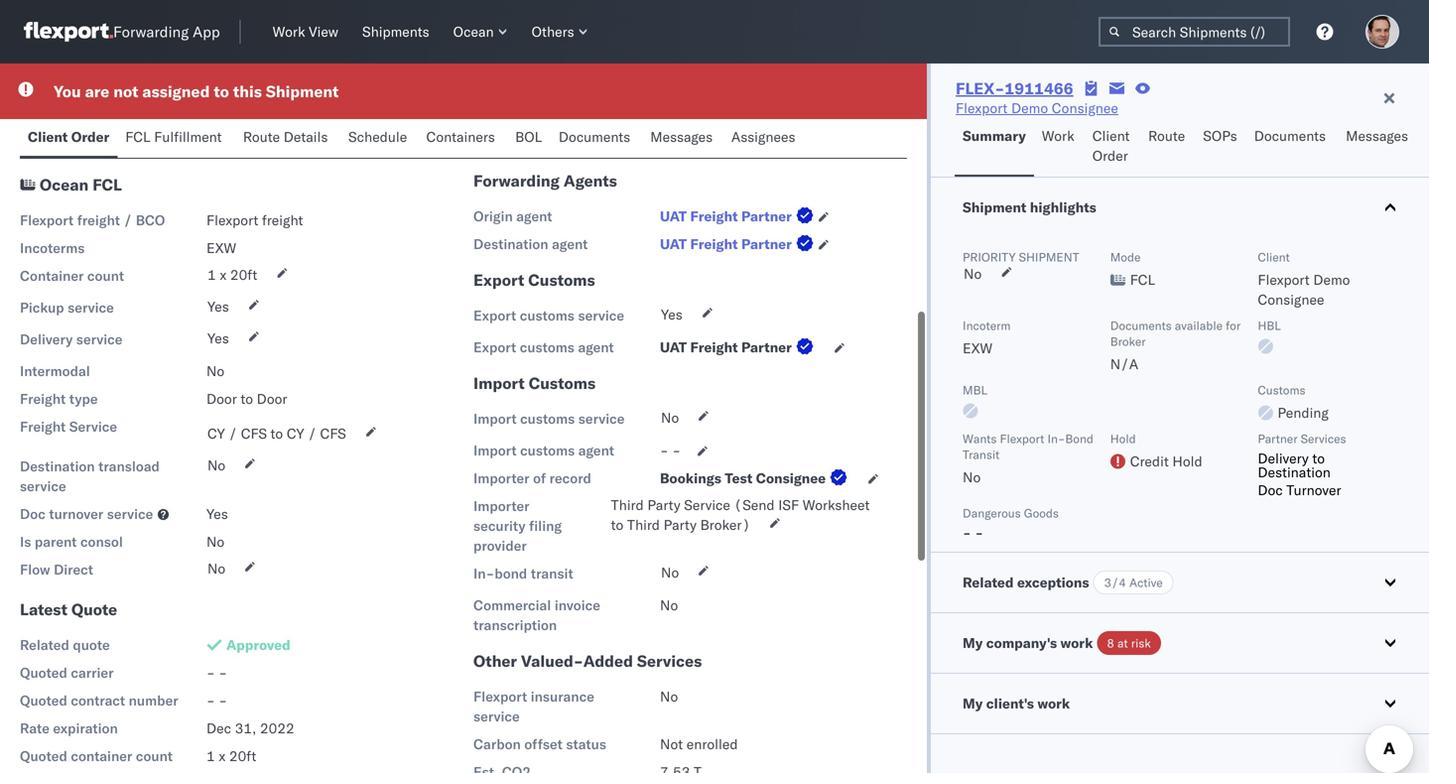 Task type: vqa. For each thing, say whether or not it's contained in the screenshot.
Import related to Import customs agent
yes



Task type: locate. For each thing, give the bounding box(es) containing it.
1 vertical spatial export
[[474, 307, 516, 324]]

1 freight from the left
[[77, 211, 120, 229]]

destination inside partner services delivery to destination doc turnover dangerous goods - -
[[1258, 464, 1331, 481]]

quoted down rate
[[20, 748, 67, 765]]

forwarding for forwarding agents
[[474, 171, 560, 191]]

agents
[[564, 171, 617, 191]]

in- up goods
[[1048, 431, 1066, 446]]

worksheet
[[803, 496, 870, 514]]

my client's work button
[[931, 674, 1430, 734]]

destination down origin agent
[[474, 235, 549, 253]]

agent up "export customs"
[[552, 235, 588, 253]]

1 horizontal spatial doc
[[1258, 481, 1283, 499]]

1 horizontal spatial /
[[229, 425, 237, 442]]

0 vertical spatial work
[[273, 23, 305, 40]]

0 vertical spatial exw
[[206, 239, 236, 257]]

20ft down 31,
[[229, 748, 256, 765]]

order right the work "button"
[[1093, 147, 1129, 164]]

number
[[129, 692, 178, 709]]

x down flexport freight
[[220, 266, 227, 283]]

work inside "button"
[[1042, 127, 1075, 144]]

exw
[[206, 239, 236, 257], [963, 340, 993, 357]]

client up hbl
[[1258, 250, 1290, 265]]

route for route
[[1149, 127, 1186, 144]]

work for work
[[1042, 127, 1075, 144]]

0 vertical spatial x
[[220, 266, 227, 283]]

uat freight partner link for origin agent
[[660, 207, 818, 226]]

work left view
[[273, 23, 305, 40]]

uat freight partner for origin agent
[[660, 208, 792, 225]]

1 vertical spatial service
[[684, 496, 731, 514]]

client order down you
[[28, 128, 109, 145]]

related left exceptions
[[963, 574, 1014, 591]]

uat freight partner
[[660, 208, 792, 225], [660, 235, 792, 253], [660, 339, 792, 356]]

destination up turnover
[[1258, 464, 1331, 481]]

work right client's
[[1038, 695, 1070, 712]]

service for export customs service
[[578, 307, 625, 324]]

customs for export customs
[[528, 270, 595, 290]]

1 horizontal spatial work
[[1042, 127, 1075, 144]]

service for doc turnover service
[[107, 505, 153, 523]]

to up turnover
[[1313, 450, 1325, 467]]

shipment up priority on the right
[[963, 199, 1027, 216]]

quoted for quoted carrier
[[20, 664, 67, 682]]

related down latest in the left of the page
[[20, 636, 69, 654]]

ocean inside button
[[453, 23, 494, 40]]

0 horizontal spatial work
[[273, 23, 305, 40]]

1 vertical spatial delivery
[[1258, 450, 1309, 467]]

route details button
[[235, 119, 341, 158]]

2 freight from the left
[[262, 211, 303, 229]]

0 horizontal spatial ocean
[[40, 175, 89, 195]]

flexport inside flexport insurance service
[[474, 688, 527, 705]]

uat
[[660, 208, 687, 225], [660, 235, 687, 253], [660, 339, 687, 356]]

services inside partner services delivery to destination doc turnover dangerous goods - -
[[1301, 431, 1347, 446]]

flexport demo consignee link
[[956, 98, 1119, 118]]

1 vertical spatial services
[[637, 651, 702, 671]]

client order right the work "button"
[[1093, 127, 1130, 164]]

1 quoted from the top
[[20, 664, 67, 682]]

are
[[85, 81, 109, 101]]

2 import from the top
[[474, 410, 517, 427]]

customs up import customs agent
[[520, 410, 575, 427]]

customs for import customs
[[529, 373, 596, 393]]

customs
[[520, 307, 575, 324], [520, 339, 575, 356], [520, 410, 575, 427], [520, 442, 575, 459]]

service up broker)
[[684, 496, 731, 514]]

shipper down "seller"
[[474, 136, 524, 153]]

-
[[660, 108, 669, 126], [672, 108, 681, 126], [660, 442, 669, 459], [672, 442, 681, 459], [963, 524, 972, 542], [975, 524, 984, 542], [206, 664, 215, 682], [219, 664, 227, 682], [206, 692, 215, 709], [219, 692, 227, 709]]

1 horizontal spatial order
[[1093, 147, 1129, 164]]

0 horizontal spatial related
[[20, 636, 69, 654]]

3 import from the top
[[474, 442, 517, 459]]

shipment inside button
[[963, 199, 1027, 216]]

0 horizontal spatial demo
[[719, 136, 758, 153]]

flexport up hbl
[[1258, 271, 1310, 288]]

2 quoted from the top
[[20, 692, 67, 709]]

customs down export customs service
[[520, 339, 575, 356]]

uat for destination agent
[[660, 235, 687, 253]]

flexport freight
[[206, 211, 303, 229]]

carbon offset status
[[474, 736, 607, 753]]

documents up broker
[[1111, 318, 1172, 333]]

0 horizontal spatial fcl
[[93, 175, 122, 195]]

importer of record
[[474, 470, 592, 487]]

1 horizontal spatial related
[[963, 574, 1014, 591]]

my inside button
[[963, 695, 983, 712]]

0 horizontal spatial in-
[[474, 565, 495, 582]]

client inside client flexport demo consignee incoterm exw
[[1258, 250, 1290, 265]]

party down bookings
[[648, 496, 681, 514]]

fcl right the from
[[125, 128, 151, 145]]

20ft down flexport freight
[[230, 266, 257, 283]]

flexport down other
[[474, 688, 527, 705]]

sops
[[1203, 127, 1238, 144]]

uat freight partner link for destination agent
[[660, 234, 818, 254]]

delivery down "pickup"
[[20, 331, 73, 348]]

1 horizontal spatial destination
[[474, 235, 549, 253]]

ocean for ocean fcl
[[40, 175, 89, 195]]

2 vertical spatial demo
[[1314, 271, 1351, 288]]

1 vertical spatial importer
[[474, 497, 530, 515]]

2 horizontal spatial consignee
[[1258, 291, 1325, 308]]

flexport. image
[[24, 22, 113, 42]]

ocean button
[[445, 19, 516, 45]]

0 vertical spatial uat freight partner
[[660, 208, 792, 225]]

client order for the left client order button
[[28, 128, 109, 145]]

consignee up isf
[[756, 470, 826, 487]]

hold up credit
[[1111, 431, 1136, 446]]

customs up "of"
[[520, 442, 575, 459]]

flexport right bco
[[206, 211, 258, 229]]

importer up security on the bottom left of page
[[474, 497, 530, 515]]

0 horizontal spatial forwarding
[[113, 22, 189, 41]]

export customs
[[474, 270, 595, 290]]

0 horizontal spatial consignee
[[756, 470, 826, 487]]

forwarding up origin agent
[[474, 171, 560, 191]]

messages
[[1346, 127, 1409, 144], [650, 128, 713, 145]]

2 horizontal spatial demo
[[1314, 271, 1351, 288]]

documents button up agents
[[551, 119, 643, 158]]

2 vertical spatial quoted
[[20, 748, 67, 765]]

0 vertical spatial 1
[[207, 266, 216, 283]]

1 shipper from the left
[[474, 136, 524, 153]]

1 vertical spatial party
[[664, 516, 697, 534]]

client order button down you
[[20, 119, 117, 158]]

service inside flexport insurance service
[[474, 708, 520, 725]]

0 vertical spatial import
[[474, 373, 525, 393]]

partner inside partner services delivery to destination doc turnover dangerous goods - -
[[1258, 431, 1298, 446]]

type
[[69, 390, 98, 408]]

cfs
[[241, 425, 267, 442], [320, 425, 346, 442]]

ocean for ocean
[[453, 23, 494, 40]]

1 vertical spatial related
[[20, 636, 69, 654]]

order for the left client order button
[[71, 128, 109, 145]]

forwarding app link
[[24, 22, 220, 42]]

1 horizontal spatial in-
[[1048, 431, 1066, 446]]

1 my from the top
[[963, 634, 983, 652]]

count up pickup service
[[87, 267, 124, 284]]

my for my client's work
[[963, 695, 983, 712]]

3/4 active
[[1104, 575, 1163, 590]]

work left 8
[[1061, 634, 1093, 652]]

exw down incoterm
[[963, 340, 993, 357]]

work inside button
[[1038, 695, 1070, 712]]

record
[[550, 470, 592, 487]]

shipper left co.
[[761, 136, 813, 153]]

1 uat from the top
[[660, 208, 687, 225]]

1 vertical spatial my
[[963, 695, 983, 712]]

0 vertical spatial shipment
[[266, 81, 339, 101]]

export for export customs service
[[474, 307, 516, 324]]

0 vertical spatial services
[[1301, 431, 1347, 446]]

2 uat freight partner from the top
[[660, 235, 792, 253]]

client down you
[[28, 128, 68, 145]]

export up import customs
[[474, 339, 516, 356]]

quoted down related quote
[[20, 664, 67, 682]]

route
[[1149, 127, 1186, 144], [243, 128, 280, 145]]

3 quoted from the top
[[20, 748, 67, 765]]

0 vertical spatial doc
[[1258, 481, 1283, 499]]

3 export from the top
[[474, 339, 516, 356]]

x down the dec
[[219, 748, 226, 765]]

originates from smb app
[[20, 118, 154, 155]]

service for destination transload service
[[20, 478, 66, 495]]

0 horizontal spatial freight
[[77, 211, 120, 229]]

delivery up turnover
[[1258, 450, 1309, 467]]

shipment
[[1019, 250, 1080, 265]]

1 horizontal spatial fcl
[[125, 128, 151, 145]]

1 horizontal spatial client
[[1093, 127, 1130, 144]]

active
[[1130, 575, 1163, 590]]

importer for importer security filing provider
[[474, 497, 530, 515]]

flexport down flex-
[[956, 99, 1008, 117]]

service up import customs agent
[[579, 410, 625, 427]]

related for related quote
[[20, 636, 69, 654]]

work view link
[[265, 19, 347, 45]]

my company's work
[[963, 634, 1093, 652]]

no inside wants flexport in-bond transit no
[[963, 469, 981, 486]]

you
[[54, 81, 81, 101]]

0 vertical spatial in-
[[1048, 431, 1066, 446]]

1 horizontal spatial delivery
[[1258, 450, 1309, 467]]

container count
[[20, 267, 124, 284]]

added
[[584, 651, 633, 671]]

order down are at the top of the page
[[71, 128, 109, 145]]

customs up export customs service
[[528, 270, 595, 290]]

flexport
[[956, 99, 1008, 117], [660, 136, 716, 153], [20, 211, 74, 229], [206, 211, 258, 229], [1258, 271, 1310, 288], [1000, 431, 1045, 446], [474, 688, 527, 705]]

agent down export customs service
[[578, 339, 614, 356]]

0 horizontal spatial documents
[[559, 128, 631, 145]]

1 horizontal spatial services
[[1301, 431, 1347, 446]]

shipments
[[362, 23, 430, 40]]

work for my company's work
[[1061, 634, 1093, 652]]

fcl for fcl
[[1130, 271, 1156, 288]]

1 horizontal spatial exw
[[963, 340, 993, 357]]

1
[[207, 266, 216, 283], [206, 748, 215, 765]]

priority shipment
[[963, 250, 1080, 265]]

fcl down mode
[[1130, 271, 1156, 288]]

details
[[284, 128, 328, 145]]

service up export customs agent
[[578, 307, 625, 324]]

client for the left client order button
[[28, 128, 68, 145]]

1 vertical spatial demo
[[719, 136, 758, 153]]

summary button
[[955, 118, 1034, 177]]

2 horizontal spatial fcl
[[1130, 271, 1156, 288]]

2 uat freight partner link from the top
[[660, 234, 818, 254]]

related
[[963, 574, 1014, 591], [20, 636, 69, 654]]

freight down route details button
[[262, 211, 303, 229]]

2 door from the left
[[257, 390, 287, 408]]

freight
[[77, 211, 120, 229], [262, 211, 303, 229]]

cy / cfs to cy / cfs
[[207, 425, 346, 442]]

route left "details"
[[243, 128, 280, 145]]

2 horizontal spatial client
[[1258, 250, 1290, 265]]

1 x 20ft
[[207, 266, 257, 283], [206, 748, 256, 765]]

to up cy / cfs to cy / cfs
[[241, 390, 253, 408]]

turnover
[[49, 505, 103, 523]]

exw down flexport freight
[[206, 239, 236, 257]]

1 horizontal spatial cfs
[[320, 425, 346, 442]]

0 horizontal spatial destination
[[20, 458, 95, 475]]

1 vertical spatial work
[[1038, 695, 1070, 712]]

service down type
[[69, 418, 117, 435]]

1 horizontal spatial door
[[257, 390, 287, 408]]

client order button
[[1085, 118, 1141, 177], [20, 119, 117, 158]]

0 vertical spatial service
[[69, 418, 117, 435]]

service up carbon
[[474, 708, 520, 725]]

0 vertical spatial fcl
[[125, 128, 151, 145]]

broker)
[[700, 516, 751, 534]]

fcl inside button
[[125, 128, 151, 145]]

count right "container"
[[136, 748, 173, 765]]

shipment
[[266, 81, 339, 101], [963, 199, 1027, 216]]

1 import from the top
[[474, 373, 525, 393]]

export down "export customs"
[[474, 307, 516, 324]]

0 horizontal spatial hold
[[1111, 431, 1136, 446]]

quoted up rate
[[20, 692, 67, 709]]

0 horizontal spatial door
[[206, 390, 237, 408]]

uat freight partner for destination agent
[[660, 235, 792, 253]]

origin
[[474, 208, 513, 225]]

2 my from the top
[[963, 695, 983, 712]]

0 vertical spatial hold
[[1111, 431, 1136, 446]]

origin agent
[[474, 208, 552, 225]]

1 vertical spatial 20ft
[[229, 748, 256, 765]]

0 horizontal spatial client order
[[28, 128, 109, 145]]

2 vertical spatial fcl
[[1130, 271, 1156, 288]]

doc up the is
[[20, 505, 45, 523]]

client for the right client order button
[[1093, 127, 1130, 144]]

forwarding
[[113, 22, 189, 41], [474, 171, 560, 191]]

forwarding inside 'link'
[[113, 22, 189, 41]]

consignee up hbl
[[1258, 291, 1325, 308]]

bookings test consignee
[[660, 470, 826, 487]]

1 vertical spatial hold
[[1173, 453, 1203, 470]]

freight
[[691, 208, 738, 225], [691, 235, 738, 253], [691, 339, 738, 356], [20, 390, 66, 408], [20, 418, 66, 435]]

uat for origin agent
[[660, 208, 687, 225]]

services right added
[[637, 651, 702, 671]]

pickup service
[[20, 299, 114, 316]]

1 horizontal spatial freight
[[262, 211, 303, 229]]

1 horizontal spatial client order
[[1093, 127, 1130, 164]]

quoted carrier
[[20, 664, 114, 682]]

0 vertical spatial count
[[87, 267, 124, 284]]

service up turnover
[[20, 478, 66, 495]]

demo inside client flexport demo consignee incoterm exw
[[1314, 271, 1351, 288]]

to right "filing"
[[611, 516, 624, 534]]

forwarding left app
[[113, 22, 189, 41]]

ocean up flexport freight / bco
[[40, 175, 89, 195]]

import for import customs agent
[[474, 442, 517, 459]]

uat freight partner link
[[660, 207, 818, 226], [660, 234, 818, 254]]

0 horizontal spatial client
[[28, 128, 68, 145]]

destination
[[474, 235, 549, 253], [20, 458, 95, 475], [1258, 464, 1331, 481]]

party left broker)
[[664, 516, 697, 534]]

direct
[[54, 561, 93, 578]]

flexport right wants
[[1000, 431, 1045, 446]]

related for related exceptions
[[963, 574, 1014, 591]]

import down export customs agent
[[474, 373, 525, 393]]

export for export customs agent
[[474, 339, 516, 356]]

1 uat freight partner from the top
[[660, 208, 792, 225]]

export for export customs
[[474, 270, 525, 290]]

1 vertical spatial third
[[627, 516, 660, 534]]

1 horizontal spatial documents
[[1111, 318, 1172, 333]]

flexport demo shipper co.
[[660, 136, 837, 153]]

hold right credit
[[1173, 453, 1203, 470]]

2 vertical spatial export
[[474, 339, 516, 356]]

documents button right sops
[[1247, 118, 1338, 177]]

documents up agents
[[559, 128, 631, 145]]

flexport up incoterms
[[20, 211, 74, 229]]

enrolled
[[687, 736, 738, 753]]

dec 31, 2022
[[206, 720, 295, 737]]

order inside client order
[[1093, 147, 1129, 164]]

1 vertical spatial uat freight partner
[[660, 235, 792, 253]]

shipment up "details"
[[266, 81, 339, 101]]

customs up import customs service
[[529, 373, 596, 393]]

not
[[113, 81, 138, 101]]

partner services delivery to destination doc turnover dangerous goods - -
[[963, 431, 1347, 542]]

app
[[20, 138, 44, 155]]

1 vertical spatial 1 x 20ft
[[206, 748, 256, 765]]

0 horizontal spatial cfs
[[241, 425, 267, 442]]

flexport for flexport freight
[[206, 211, 258, 229]]

work for my client's work
[[1038, 695, 1070, 712]]

route left sops
[[1149, 127, 1186, 144]]

1 vertical spatial quoted
[[20, 692, 67, 709]]

my client's work
[[963, 695, 1070, 712]]

0 horizontal spatial cy
[[207, 425, 225, 442]]

documents button
[[1247, 118, 1338, 177], [551, 119, 643, 158]]

fcl for fcl fulfillment
[[125, 128, 151, 145]]

summary
[[963, 127, 1026, 144]]

to inside third party service (send isf worksheet to third party broker)
[[611, 516, 624, 534]]

forwarding for forwarding app
[[113, 22, 189, 41]]

1 horizontal spatial route
[[1149, 127, 1186, 144]]

0 vertical spatial demo
[[1012, 99, 1048, 117]]

hold
[[1111, 431, 1136, 446], [1173, 453, 1203, 470]]

quoted for quoted contract number
[[20, 692, 67, 709]]

work down flexport demo consignee link on the right
[[1042, 127, 1075, 144]]

fcl up flexport freight / bco
[[93, 175, 122, 195]]

forwarding app
[[113, 22, 220, 41]]

my left client's
[[963, 695, 983, 712]]

1 uat freight partner link from the top
[[660, 207, 818, 226]]

2 cy from the left
[[287, 425, 304, 442]]

in- down provider
[[474, 565, 495, 582]]

0 vertical spatial consignee
[[1052, 99, 1119, 117]]

0 vertical spatial uat
[[660, 208, 687, 225]]

0 horizontal spatial exw
[[206, 239, 236, 257]]

0 vertical spatial export
[[474, 270, 525, 290]]

1 vertical spatial fcl
[[93, 175, 122, 195]]

customs for export customs service
[[520, 307, 575, 324]]

0 horizontal spatial route
[[243, 128, 280, 145]]

destination for destination agent
[[474, 235, 549, 253]]

0 vertical spatial importer
[[474, 470, 530, 487]]

1 horizontal spatial forwarding
[[474, 171, 560, 191]]

2 uat from the top
[[660, 235, 687, 253]]

service inside destination transload service
[[20, 478, 66, 495]]

route for route details
[[243, 128, 280, 145]]

import down import customs
[[474, 410, 517, 427]]

to
[[214, 81, 229, 101], [241, 390, 253, 408], [271, 425, 283, 442], [1313, 450, 1325, 467], [611, 516, 624, 534]]

customs up export customs agent
[[520, 307, 575, 324]]

in- inside wants flexport in-bond transit no
[[1048, 431, 1066, 446]]

highlights
[[1030, 199, 1097, 216]]

work for work view
[[273, 23, 305, 40]]

flexport insurance service
[[474, 688, 595, 725]]

2 horizontal spatial destination
[[1258, 464, 1331, 481]]

1 vertical spatial uat freight partner link
[[660, 234, 818, 254]]

export down destination agent
[[474, 270, 525, 290]]

quote
[[73, 636, 110, 654]]

exw inside client flexport demo consignee incoterm exw
[[963, 340, 993, 357]]

client order
[[1093, 127, 1130, 164], [28, 128, 109, 145]]

1 x 20ft down flexport freight
[[207, 266, 257, 283]]

documents inside the documents available for broker n/a
[[1111, 318, 1172, 333]]

doc left turnover
[[1258, 481, 1283, 499]]

importer inside importer security filing provider
[[474, 497, 530, 515]]

consignee up the work "button"
[[1052, 99, 1119, 117]]

2 export from the top
[[474, 307, 516, 324]]

client order button up highlights
[[1085, 118, 1141, 177]]

1 export from the top
[[474, 270, 525, 290]]

documents right sops
[[1255, 127, 1326, 144]]

service
[[68, 299, 114, 316], [578, 307, 625, 324], [76, 331, 123, 348], [579, 410, 625, 427], [20, 478, 66, 495], [107, 505, 153, 523], [474, 708, 520, 725]]

destination inside destination transload service
[[20, 458, 95, 475]]

2 importer from the top
[[474, 497, 530, 515]]

services down pending
[[1301, 431, 1347, 446]]

1 importer from the top
[[474, 470, 530, 487]]

import up importer of record
[[474, 442, 517, 459]]

1 vertical spatial shipment
[[963, 199, 1027, 216]]

to inside partner services delivery to destination doc turnover dangerous goods - -
[[1313, 450, 1325, 467]]



Task type: describe. For each thing, give the bounding box(es) containing it.
consignee for bookings test consignee
[[756, 470, 826, 487]]

mode
[[1111, 250, 1141, 265]]

flex-
[[956, 78, 1005, 98]]

destination for destination transload service
[[20, 458, 95, 475]]

bond
[[495, 565, 527, 582]]

at
[[1118, 636, 1128, 651]]

freight for flexport freight
[[262, 211, 303, 229]]

schedule
[[349, 128, 407, 145]]

service for flexport insurance service
[[474, 708, 520, 725]]

of
[[533, 470, 546, 487]]

my for my company's work
[[963, 634, 983, 652]]

- - up bookings
[[660, 442, 681, 459]]

filing
[[529, 517, 562, 535]]

destination agent
[[474, 235, 588, 253]]

yes for export customs service
[[661, 306, 683, 323]]

1 vertical spatial 1
[[206, 748, 215, 765]]

flexport for flexport demo shipper co.
[[660, 136, 716, 153]]

1 horizontal spatial client order button
[[1085, 118, 1141, 177]]

others
[[532, 23, 574, 40]]

agent up destination agent
[[517, 208, 552, 225]]

31,
[[235, 720, 256, 737]]

consignee for flexport demo consignee
[[1052, 99, 1119, 117]]

1 cy from the left
[[207, 425, 225, 442]]

customs up pending
[[1258, 383, 1306, 398]]

export customs agent
[[474, 339, 614, 356]]

1 vertical spatial doc
[[20, 505, 45, 523]]

freight for flexport freight / bco
[[77, 211, 120, 229]]

2 cfs from the left
[[320, 425, 346, 442]]

2 horizontal spatial /
[[308, 425, 317, 442]]

flexport for flexport demo consignee
[[956, 99, 1008, 117]]

pending
[[1278, 404, 1329, 421]]

1 horizontal spatial messages button
[[1338, 118, 1419, 177]]

intermodal
[[20, 362, 90, 380]]

0 vertical spatial party
[[648, 496, 681, 514]]

isf
[[779, 496, 799, 514]]

client order for the right client order button
[[1093, 127, 1130, 164]]

8 at risk
[[1107, 636, 1151, 651]]

smb
[[124, 118, 154, 136]]

0 horizontal spatial documents button
[[551, 119, 643, 158]]

export customs service
[[474, 307, 625, 324]]

8
[[1107, 636, 1115, 651]]

1 cfs from the left
[[241, 425, 267, 442]]

transcription
[[474, 617, 557, 634]]

related quote
[[20, 636, 110, 654]]

1 vertical spatial count
[[136, 748, 173, 765]]

importer for importer of record
[[474, 470, 530, 487]]

transit
[[531, 565, 574, 582]]

1 door from the left
[[206, 390, 237, 408]]

0 horizontal spatial client order button
[[20, 119, 117, 158]]

freight type
[[20, 390, 98, 408]]

agent up record
[[579, 442, 615, 459]]

0 vertical spatial delivery
[[20, 331, 73, 348]]

consignee inside client flexport demo consignee incoterm exw
[[1258, 291, 1325, 308]]

3/4
[[1104, 575, 1127, 590]]

service inside third party service (send isf worksheet to third party broker)
[[684, 496, 731, 514]]

offset
[[525, 736, 563, 753]]

yes for pickup service
[[207, 298, 229, 315]]

demo for consignee
[[1012, 99, 1048, 117]]

others button
[[524, 19, 596, 45]]

dec
[[206, 720, 231, 737]]

import for import customs
[[474, 373, 525, 393]]

shipment highlights button
[[931, 178, 1430, 237]]

co.
[[817, 136, 837, 153]]

flex-1911466
[[956, 78, 1074, 98]]

not
[[660, 736, 683, 753]]

- - down approved
[[206, 664, 227, 682]]

import customs agent
[[474, 442, 615, 459]]

valued-
[[521, 651, 584, 671]]

Search Shipments (/) text field
[[1099, 17, 1291, 47]]

bol button
[[507, 119, 551, 158]]

doc turnover service
[[20, 505, 153, 523]]

work view
[[273, 23, 339, 40]]

1 vertical spatial in-
[[474, 565, 495, 582]]

customs for export customs agent
[[520, 339, 575, 356]]

other valued-added services
[[474, 651, 702, 671]]

customs for import customs agent
[[520, 442, 575, 459]]

quoted for quoted container count
[[20, 748, 67, 765]]

priority
[[963, 250, 1016, 265]]

you are not assigned to this shipment
[[54, 81, 339, 101]]

- - up the dec
[[206, 692, 227, 709]]

for
[[1226, 318, 1241, 333]]

hbl
[[1258, 318, 1281, 333]]

contract
[[71, 692, 125, 709]]

0 horizontal spatial service
[[69, 418, 117, 435]]

2 shipper from the left
[[761, 136, 813, 153]]

credit
[[1130, 453, 1169, 470]]

carrier
[[71, 664, 114, 682]]

0 horizontal spatial shipment
[[266, 81, 339, 101]]

- - up flexport demo shipper co.
[[660, 108, 681, 126]]

to left this
[[214, 81, 229, 101]]

0 horizontal spatial services
[[637, 651, 702, 671]]

documents available for broker n/a
[[1111, 318, 1241, 373]]

consol
[[80, 533, 123, 551]]

bond
[[1066, 431, 1094, 446]]

assigned
[[142, 81, 210, 101]]

flexport for flexport freight / bco
[[20, 211, 74, 229]]

service down pickup service
[[76, 331, 123, 348]]

1 horizontal spatial messages
[[1346, 127, 1409, 144]]

flexport inside client flexport demo consignee incoterm exw
[[1258, 271, 1310, 288]]

3 uat freight partner from the top
[[660, 339, 792, 356]]

exceptions
[[1018, 574, 1090, 591]]

incoterms
[[20, 239, 85, 257]]

0 horizontal spatial messages
[[650, 128, 713, 145]]

0 vertical spatial 20ft
[[230, 266, 257, 283]]

from
[[90, 118, 120, 136]]

goods
[[1024, 506, 1059, 521]]

originates
[[20, 118, 87, 136]]

demo for shipper
[[719, 136, 758, 153]]

quoted container count
[[20, 748, 173, 765]]

wants flexport in-bond transit no
[[963, 431, 1094, 486]]

mbl
[[963, 383, 988, 398]]

bookings
[[660, 470, 722, 487]]

doc inside partner services delivery to destination doc turnover dangerous goods - -
[[1258, 481, 1283, 499]]

delivery inside partner services delivery to destination doc turnover dangerous goods - -
[[1258, 450, 1309, 467]]

1 horizontal spatial documents button
[[1247, 118, 1338, 177]]

service for import customs service
[[579, 410, 625, 427]]

assignees button
[[724, 119, 807, 158]]

not enrolled
[[660, 736, 738, 753]]

order for the right client order button
[[1093, 147, 1129, 164]]

other
[[474, 651, 517, 671]]

2 horizontal spatial documents
[[1255, 127, 1326, 144]]

to down "door to door"
[[271, 425, 283, 442]]

related exceptions
[[963, 574, 1090, 591]]

flexport inside wants flexport in-bond transit no
[[1000, 431, 1045, 446]]

container
[[71, 748, 132, 765]]

door to door
[[206, 390, 287, 408]]

1 vertical spatial x
[[219, 748, 226, 765]]

credit hold
[[1130, 453, 1203, 470]]

container
[[20, 267, 84, 284]]

0 horizontal spatial /
[[124, 211, 132, 229]]

parent
[[35, 533, 77, 551]]

import for import customs service
[[474, 410, 517, 427]]

yes for delivery service
[[207, 330, 229, 347]]

rate
[[20, 720, 50, 737]]

schedule button
[[341, 119, 418, 158]]

customs for import customs service
[[520, 410, 575, 427]]

flexport freight / bco
[[20, 211, 165, 229]]

broker
[[1111, 334, 1146, 349]]

company's
[[987, 634, 1057, 652]]

3 uat from the top
[[660, 339, 687, 356]]

0 vertical spatial third
[[611, 496, 644, 514]]

bol
[[515, 128, 542, 145]]

delivery service
[[20, 331, 123, 348]]

flexport for flexport insurance service
[[474, 688, 527, 705]]

incoterm
[[963, 318, 1011, 333]]

latest
[[20, 600, 68, 620]]

fcl fulfillment button
[[117, 119, 235, 158]]

app
[[193, 22, 220, 41]]

1911466
[[1005, 78, 1074, 98]]

view
[[309, 23, 339, 40]]

0 vertical spatial 1 x 20ft
[[207, 266, 257, 283]]

0 horizontal spatial messages button
[[643, 119, 724, 158]]

security
[[474, 517, 526, 535]]

third party service (send isf worksheet to third party broker)
[[611, 496, 870, 534]]

service down container count
[[68, 299, 114, 316]]



